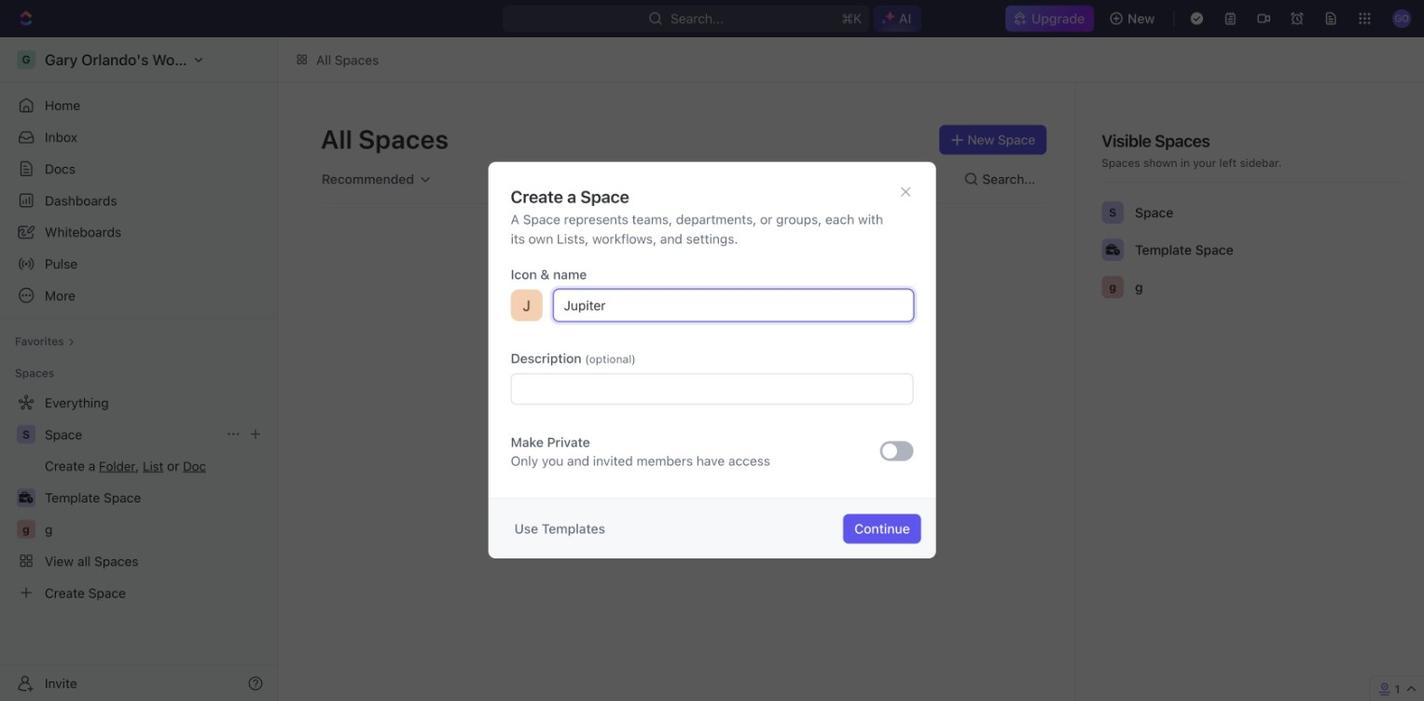 Task type: locate. For each thing, give the bounding box(es) containing it.
sidebar navigation
[[0, 37, 279, 702]]

business time image
[[1106, 244, 1120, 256]]

None field
[[511, 374, 914, 405]]

g, , element
[[1102, 276, 1125, 298]]

1 vertical spatial space, , element
[[17, 425, 35, 444]]

0 vertical spatial space, , element
[[1102, 201, 1125, 224]]

1 horizontal spatial space, , element
[[1102, 201, 1125, 224]]

0 horizontal spatial space, , element
[[17, 425, 35, 444]]

dialog
[[489, 162, 937, 559]]

space, , element
[[1102, 201, 1125, 224], [17, 425, 35, 444]]



Task type: vqa. For each thing, say whether or not it's contained in the screenshot.
Add
no



Task type: describe. For each thing, give the bounding box(es) containing it.
e.g. Marketing, Engineering, HR field
[[554, 290, 914, 321]]

space, , element inside sidebar navigation
[[17, 425, 35, 444]]



